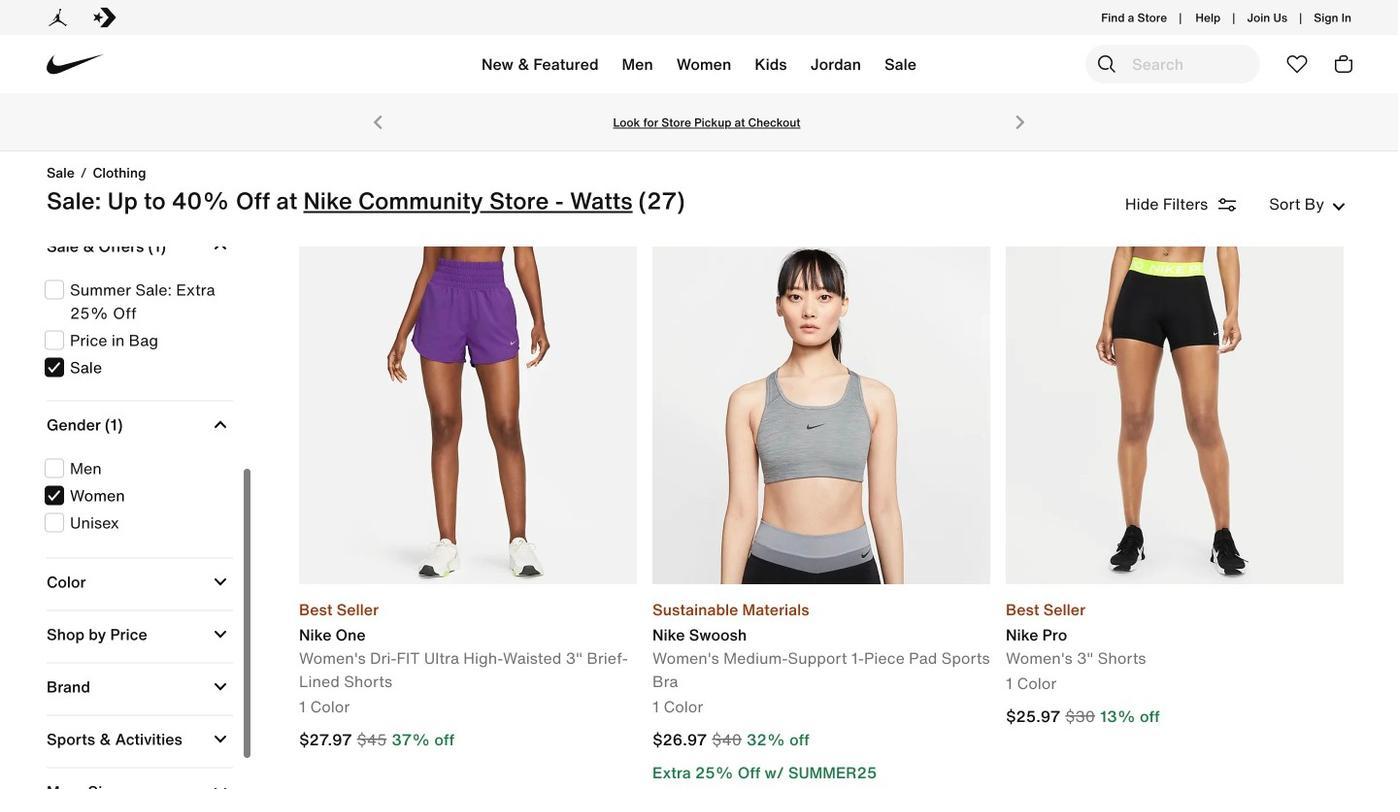 Task type: locate. For each thing, give the bounding box(es) containing it.
chevron image
[[214, 239, 227, 253], [214, 418, 227, 431], [214, 575, 227, 589], [214, 628, 227, 641], [214, 680, 227, 694], [214, 785, 227, 790]]

Filter for Men button
[[45, 457, 227, 480]]

6 chevron image from the top
[[214, 785, 227, 790]]

nike swoosh women's medium-support 1-piece pad sports bra image
[[653, 247, 991, 585]]

checkmark image
[[48, 362, 60, 374]]

menu bar
[[330, 39, 1068, 97]]

current price $26.97, original price $40 element
[[653, 728, 975, 756]]

2 chevron image from the top
[[214, 418, 227, 431]]

Filter for Sale checkbox
[[45, 356, 227, 379]]

1 horizontal spatial chevron image
[[1333, 200, 1346, 214]]

filter ds image
[[1216, 193, 1240, 217]]

chevron image
[[1333, 200, 1346, 214], [214, 733, 227, 746]]

Search Products text field
[[1086, 45, 1261, 84]]

current price $25.97, original price $30 element
[[1006, 705, 1329, 732]]

3 chevron image from the top
[[214, 575, 227, 589]]

Filter for Women checkbox
[[45, 484, 227, 507]]

0 vertical spatial chevron image
[[1333, 200, 1346, 214]]

checkmark image
[[48, 490, 60, 502]]

Filter for Unisex button
[[45, 511, 227, 534]]

0 horizontal spatial chevron image
[[214, 733, 227, 746]]

1 vertical spatial chevron image
[[214, 733, 227, 746]]

1 chevron image from the top
[[214, 239, 227, 253]]

sale & offers, 1 selected group
[[43, 278, 233, 379]]



Task type: describe. For each thing, give the bounding box(es) containing it.
Filter for Summer Sale: Extra 25% Off button
[[45, 278, 227, 325]]

5 chevron image from the top
[[214, 680, 227, 694]]

4 chevron image from the top
[[214, 628, 227, 641]]

open search modal image
[[1096, 52, 1119, 76]]

current price $27.97, original price $45 element
[[299, 728, 622, 756]]

nike home page image
[[37, 26, 113, 103]]

favorites image
[[1286, 52, 1309, 76]]

Filter for Price in Bag button
[[45, 329, 227, 352]]

gender, 1 selected group
[[43, 457, 233, 534]]

jordan image
[[47, 6, 70, 29]]

nike pro women's 3" shorts image
[[1006, 247, 1344, 585]]

converse image
[[93, 6, 117, 29]]

sort by element
[[1126, 190, 1352, 218]]

nike one women's dri-fit ultra high-waisted 3" brief-lined shorts image
[[299, 247, 637, 585]]



